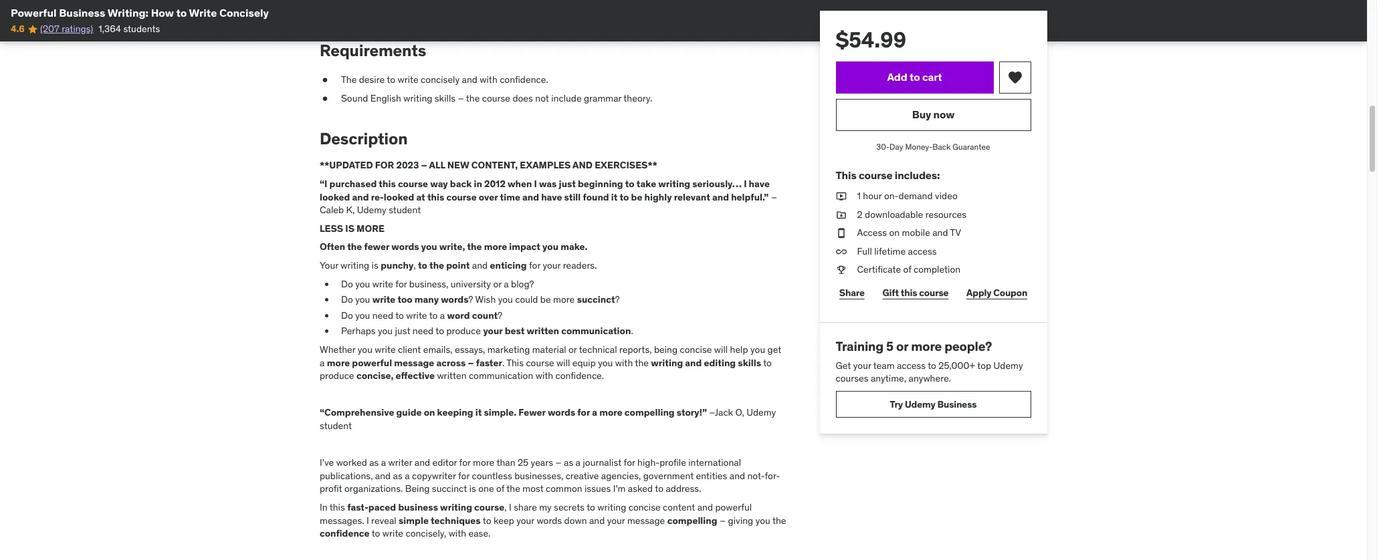 Task type: describe. For each thing, give the bounding box(es) containing it.
and inside , i share my secrets to writing concise content and powerful messages. i reveal
[[698, 502, 713, 514]]

writing inside "i purchased this course way back in 2012 when i was just beginning to take writing seriously… i have looked and re-looked at this course over time and have still found it to be highly relevant and helpful."
[[659, 178, 691, 190]]

0 horizontal spatial this
[[507, 357, 524, 369]]

–jack o, udemy student
[[320, 407, 776, 432]]

words up word
[[441, 294, 469, 306]]

write inside whether you write client emails, essays, marketing material or technical reports, being concise will help you get a
[[375, 344, 396, 356]]

essays,
[[455, 344, 485, 356]]

all
[[429, 160, 445, 172]]

succinct inside i've worked as a writer and editor for more than 25 years – as a journalist for high-profile international publications, and as a copywriter for countless businesses, creative agencies, government entities and not-for- profit organizations. being succinct is one of the most common issues i'm asked to address.
[[432, 483, 467, 495]]

writing inside , i share my secrets to writing concise content and powerful messages. i reveal
[[598, 502, 627, 514]]

profit
[[320, 483, 342, 495]]

25,000+
[[939, 360, 976, 372]]

– down the desire to write concisely and with confidence.
[[458, 92, 464, 104]]

for up 'too'
[[396, 278, 407, 290]]

xsmall image for 2
[[837, 209, 847, 222]]

3 do from the top
[[341, 310, 353, 322]]

more down whether
[[327, 357, 350, 369]]

add to cart
[[888, 71, 943, 84]]

more up journalist
[[600, 407, 623, 419]]

writing inside the less is more often the fewer words you write, the more impact you make. your writing is punchy , to the point and enticing for your readers. do you write for business, university or a blog? do you write too many words ? wish you could be more succinct ? do you need to write to a word count ? perhaps you just need to produce your best written communication .
[[341, 260, 370, 272]]

apply
[[967, 287, 992, 299]]

and down seriously…
[[713, 191, 729, 203]]

you inside simple techniques to keep your words down and your message compelling – giving you the confidence to write concisely, with ease.
[[756, 515, 771, 527]]

caleb
[[320, 204, 344, 216]]

the inside simple techniques to keep your words down and your message compelling – giving you the confidence to write concisely, with ease.
[[773, 515, 787, 527]]

ratings)
[[62, 23, 93, 35]]

and left tv
[[933, 227, 949, 239]]

story!"
[[677, 407, 707, 419]]

anywhere.
[[909, 373, 952, 385]]

video
[[936, 190, 959, 202]]

30-
[[877, 142, 890, 152]]

is
[[346, 223, 355, 235]]

with up sound english writing skills – the course does not include grammar theory.
[[480, 74, 498, 86]]

0 horizontal spatial as
[[370, 457, 379, 469]]

demand
[[899, 190, 934, 202]]

2 horizontal spatial as
[[564, 457, 574, 469]]

to down many
[[429, 310, 438, 322]]

downloadable
[[866, 209, 924, 221]]

words right fewer
[[548, 407, 576, 419]]

1 vertical spatial it
[[476, 407, 482, 419]]

for
[[375, 160, 394, 172]]

o,
[[736, 407, 745, 419]]

0 horizontal spatial skills
[[435, 92, 456, 104]]

i left was
[[534, 178, 537, 190]]

– caleb k, udemy student
[[320, 191, 778, 216]]

full lifetime access
[[858, 245, 938, 257]]

and down purchased
[[352, 191, 369, 203]]

courses
[[837, 373, 869, 385]]

for down the impact
[[529, 260, 541, 272]]

high-
[[638, 457, 660, 469]]

description
[[320, 128, 408, 149]]

4.6
[[11, 23, 24, 35]]

course down the back
[[447, 191, 477, 203]]

compelling inside simple techniques to keep your words down and your message compelling – giving you the confidence to write concisely, with ease.
[[668, 515, 718, 527]]

writing:
[[108, 6, 149, 19]]

a left word
[[440, 310, 445, 322]]

0 horizontal spatial .
[[503, 357, 505, 369]]

the up business,
[[430, 260, 444, 272]]

concise, effective written communication with confidence.
[[357, 370, 604, 382]]

anytime,
[[872, 373, 907, 385]]

for right editor
[[459, 457, 471, 469]]

your down "count" in the left bottom of the page
[[483, 326, 503, 338]]

and up 'copywriter'
[[415, 457, 430, 469]]

this up re-
[[379, 178, 396, 190]]

access inside training 5 or more people? get your team access to 25,000+ top udemy courses anytime, anywhere.
[[898, 360, 927, 372]]

course up at
[[398, 178, 428, 190]]

simple
[[399, 515, 429, 527]]

your down i'm
[[607, 515, 625, 527]]

just inside "i purchased this course way back in 2012 when i was just beginning to take writing seriously… i have looked and re-looked at this course over time and have still found it to be highly relevant and helpful."
[[559, 178, 576, 190]]

purchased
[[330, 178, 377, 190]]

1 vertical spatial will
[[557, 357, 570, 369]]

a down writer at the bottom left
[[405, 470, 410, 482]]

0 horizontal spatial communication
[[469, 370, 534, 382]]

wishlist image
[[1008, 70, 1024, 86]]

be inside "i purchased this course way back in 2012 when i was just beginning to take writing seriously… i have looked and re-looked at this course over time and have still found it to be highly relevant and helpful."
[[631, 191, 643, 203]]

this right in
[[330, 502, 345, 514]]

to inside training 5 or more people? get your team access to 25,000+ top udemy courses anytime, anywhere.
[[929, 360, 937, 372]]

, inside , i share my secrets to writing concise content and powerful messages. i reveal
[[505, 502, 507, 514]]

2 looked from the left
[[384, 191, 414, 203]]

does
[[513, 92, 533, 104]]

your inside training 5 or more people? get your team access to 25,000+ top udemy courses anytime, anywhere.
[[854, 360, 872, 372]]

to up ease.
[[483, 515, 492, 527]]

the right write,
[[467, 241, 482, 253]]

being
[[654, 344, 678, 356]]

editing
[[704, 357, 736, 369]]

team
[[874, 360, 895, 372]]

is inside the less is more often the fewer words you write, the more impact you make. your writing is punchy , to the point and enticing for your readers. do you write for business, university or a blog? do you write too many words ? wish you could be more succinct ? do you need to write to a word count ? perhaps you just need to produce your best written communication .
[[372, 260, 379, 272]]

impact
[[509, 241, 541, 253]]

still
[[565, 191, 581, 203]]

writing up techniques
[[440, 502, 472, 514]]

will inside whether you write client emails, essays, marketing material or technical reports, being concise will help you get a
[[715, 344, 728, 356]]

powerful inside , i share my secrets to writing concise content and powerful messages. i reveal
[[716, 502, 752, 514]]

this down way
[[428, 191, 445, 203]]

powerful
[[11, 6, 57, 19]]

xsmall image for 1
[[837, 190, 847, 203]]

desire
[[359, 74, 385, 86]]

1 horizontal spatial as
[[393, 470, 403, 482]]

more
[[357, 223, 385, 235]]

fast-
[[347, 502, 369, 514]]

techniques
[[431, 515, 481, 527]]

to up business,
[[418, 260, 428, 272]]

2023
[[396, 160, 419, 172]]

full
[[858, 245, 873, 257]]

1,364 students
[[99, 23, 160, 35]]

i left reveal
[[367, 515, 369, 527]]

to inside , i share my secrets to writing concise content and powerful messages. i reveal
[[587, 502, 596, 514]]

reveal
[[371, 515, 397, 527]]

, i share my secrets to writing concise content and powerful messages. i reveal
[[320, 502, 752, 527]]

make.
[[561, 241, 588, 253]]

0 vertical spatial this
[[837, 169, 857, 182]]

guide
[[397, 407, 422, 419]]

wish
[[475, 294, 496, 306]]

one
[[479, 483, 494, 495]]

produce inside to produce
[[320, 370, 354, 382]]

for up agencies,
[[624, 457, 636, 469]]

concise inside , i share my secrets to writing concise content and powerful messages. i reveal
[[629, 502, 661, 514]]

write left 'too'
[[373, 294, 396, 306]]

2 do from the top
[[341, 294, 353, 306]]

udemy right try
[[906, 399, 936, 411]]

this inside the gift this course link
[[902, 287, 918, 299]]

student inside –jack o, udemy student
[[320, 420, 352, 432]]

now
[[934, 108, 956, 121]]

organizations.
[[345, 483, 403, 495]]

to inside i've worked as a writer and editor for more than 25 years – as a journalist for high-profile international publications, and as a copywriter for countless businesses, creative agencies, government entities and not-for- profit organizations. being succinct is one of the most common issues i'm asked to address.
[[655, 483, 664, 495]]

more inside training 5 or more people? get your team access to 25,000+ top udemy courses anytime, anywhere.
[[912, 339, 943, 355]]

– down essays,
[[468, 357, 474, 369]]

student inside – caleb k, udemy student
[[389, 204, 421, 216]]

– inside i've worked as a writer and editor for more than 25 years – as a journalist for high-profile international publications, and as a copywriter for countless businesses, creative agencies, government entities and not-for- profit organizations. being succinct is one of the most common issues i'm asked to address.
[[556, 457, 562, 469]]

add to cart button
[[837, 62, 994, 94]]

training 5 or more people? get your team access to 25,000+ top udemy courses anytime, anywhere.
[[837, 339, 1024, 385]]

course down "material"
[[526, 357, 555, 369]]

(207 ratings)
[[40, 23, 93, 35]]

examples
[[520, 160, 571, 172]]

for down equip
[[578, 407, 590, 419]]

0 horizontal spatial powerful
[[352, 357, 392, 369]]

completion
[[915, 264, 961, 276]]

on-
[[885, 190, 899, 202]]

apply coupon button
[[964, 280, 1032, 306]]

i up helpful."
[[744, 178, 747, 190]]

written inside the less is more often the fewer words you write, the more impact you make. your writing is punchy , to the point and enticing for your readers. do you write for business, university or a blog? do you write too many words ? wish you could be more succinct ? do you need to write to a word count ? perhaps you just need to produce your best written communication .
[[527, 326, 559, 338]]

write down many
[[406, 310, 427, 322]]

more right 'could'
[[553, 294, 575, 306]]

(207
[[40, 23, 59, 35]]

for-
[[765, 470, 780, 482]]

the desire to write concisely and with confidence.
[[341, 74, 549, 86]]

course down the one
[[475, 502, 505, 514]]

to up emails,
[[436, 326, 444, 338]]

writing down being
[[651, 357, 683, 369]]

, inside the less is more often the fewer words you write, the more impact you make. your writing is punchy , to the point and enticing for your readers. do you write for business, university or a blog? do you write too many words ? wish you could be more succinct ? do you need to write to a word count ? perhaps you just need to produce your best written communication .
[[414, 260, 416, 272]]

across
[[437, 357, 466, 369]]

communication inside the less is more often the fewer words you write, the more impact you make. your writing is punchy , to the point and enticing for your readers. do you write for business, university or a blog? do you write too many words ? wish you could be more succinct ? do you need to write to a word count ? perhaps you just need to produce your best written communication .
[[562, 326, 631, 338]]

udemy inside training 5 or more people? get your team access to 25,000+ top udemy courses anytime, anywhere.
[[994, 360, 1024, 372]]

2
[[858, 209, 863, 221]]

course down completion
[[920, 287, 950, 299]]

ease.
[[469, 528, 491, 540]]

xsmall image for access
[[837, 227, 847, 240]]

effective
[[396, 370, 435, 382]]

and left editing
[[686, 357, 702, 369]]

or inside training 5 or more people? get your team access to 25,000+ top udemy courses anytime, anywhere.
[[897, 339, 909, 355]]

0 horizontal spatial message
[[394, 357, 435, 369]]

way
[[430, 178, 448, 190]]

to down the beginning
[[620, 191, 629, 203]]

powerful business writing: how to write concisely
[[11, 6, 269, 19]]

concise,
[[357, 370, 394, 382]]

hour
[[864, 190, 883, 202]]

write up english at the left top
[[398, 74, 419, 86]]

0 vertical spatial on
[[890, 227, 901, 239]]

writing down concisely at the top
[[404, 92, 433, 104]]

1 horizontal spatial need
[[413, 326, 434, 338]]

get
[[768, 344, 782, 356]]

international
[[689, 457, 742, 469]]

course left does
[[482, 92, 511, 104]]

mobile
[[903, 227, 931, 239]]

or inside whether you write client emails, essays, marketing material or technical reports, being concise will help you get a
[[569, 344, 577, 356]]

or inside the less is more often the fewer words you write, the more impact you make. your writing is punchy , to the point and enticing for your readers. do you write for business, university or a blog? do you write too many words ? wish you could be more succinct ? do you need to write to a word count ? perhaps you just need to produce your best written communication .
[[494, 278, 502, 290]]

blog?
[[511, 278, 534, 290]]

1 horizontal spatial confidence.
[[556, 370, 604, 382]]

with down more powerful message across – faster . this course will equip you with the writing and editing skills
[[536, 370, 554, 382]]

share
[[840, 287, 866, 299]]

1 horizontal spatial have
[[749, 178, 770, 190]]

and left not-
[[730, 470, 746, 482]]

punchy
[[381, 260, 414, 272]]

new
[[448, 160, 470, 172]]

equip
[[573, 357, 596, 369]]

enticing
[[490, 260, 527, 272]]

with down reports,
[[616, 357, 633, 369]]

"i
[[320, 178, 328, 190]]

0 horizontal spatial need
[[373, 310, 394, 322]]

government
[[644, 470, 694, 482]]

relevant
[[674, 191, 711, 203]]

a up creative
[[576, 457, 581, 469]]

try udemy business link
[[837, 391, 1032, 418]]

concisely
[[421, 74, 460, 86]]



Task type: locate. For each thing, give the bounding box(es) containing it.
be right 'could'
[[541, 294, 551, 306]]

a left writer at the bottom left
[[381, 457, 386, 469]]

and
[[462, 74, 478, 86], [352, 191, 369, 203], [523, 191, 539, 203], [713, 191, 729, 203], [933, 227, 949, 239], [472, 260, 488, 272], [686, 357, 702, 369], [415, 457, 430, 469], [375, 470, 391, 482], [730, 470, 746, 482], [698, 502, 713, 514], [590, 515, 605, 527]]

student down at
[[389, 204, 421, 216]]

keeping
[[437, 407, 474, 419]]

message
[[394, 357, 435, 369], [628, 515, 665, 527]]

need up client
[[413, 326, 434, 338]]

1 vertical spatial skills
[[738, 357, 762, 369]]

1 horizontal spatial looked
[[384, 191, 414, 203]]

access up anywhere.
[[898, 360, 927, 372]]

access
[[858, 227, 888, 239]]

your
[[320, 260, 339, 272]]

0 vertical spatial message
[[394, 357, 435, 369]]

1 horizontal spatial written
[[527, 326, 559, 338]]

lifetime
[[875, 245, 907, 257]]

1 horizontal spatial concise
[[680, 344, 712, 356]]

certificate of completion
[[858, 264, 961, 276]]

2 horizontal spatial ?
[[615, 294, 620, 306]]

0 vertical spatial compelling
[[625, 407, 675, 419]]

0 vertical spatial confidence.
[[500, 74, 549, 86]]

xsmall image
[[320, 92, 331, 106], [837, 190, 847, 203], [837, 245, 847, 259], [837, 264, 847, 277]]

to inside button
[[910, 71, 921, 84]]

1 horizontal spatial communication
[[562, 326, 631, 338]]

have
[[749, 178, 770, 190], [542, 191, 562, 203]]

and right 'down'
[[590, 515, 605, 527]]

your
[[543, 260, 561, 272], [483, 326, 503, 338], [854, 360, 872, 372], [517, 515, 535, 527], [607, 515, 625, 527]]

seriously…
[[693, 178, 742, 190]]

many
[[415, 294, 439, 306]]

group
[[321, 0, 788, 19]]

down
[[565, 515, 587, 527]]

need up the "perhaps"
[[373, 310, 394, 322]]

udemy inside – caleb k, udemy student
[[357, 204, 387, 216]]

0 horizontal spatial have
[[542, 191, 562, 203]]

0 vertical spatial written
[[527, 326, 559, 338]]

requirements
[[320, 40, 426, 61]]

udemy
[[357, 204, 387, 216], [994, 360, 1024, 372], [906, 399, 936, 411], [747, 407, 776, 419]]

message up effective
[[394, 357, 435, 369]]

to down government
[[655, 483, 664, 495]]

1 vertical spatial is
[[470, 483, 476, 495]]

0 vertical spatial have
[[749, 178, 770, 190]]

business down anywhere.
[[938, 399, 978, 411]]

not
[[536, 92, 549, 104]]

xsmall image for certificate
[[837, 264, 847, 277]]

0 vertical spatial do
[[341, 278, 353, 290]]

0 vertical spatial be
[[631, 191, 643, 203]]

a up journalist
[[592, 407, 598, 419]]

1 do from the top
[[341, 278, 353, 290]]

message inside simple techniques to keep your words down and your message compelling – giving you the confidence to write concisely, with ease.
[[628, 515, 665, 527]]

produce inside the less is more often the fewer words you write, the more impact you make. your writing is punchy , to the point and enticing for your readers. do you write for business, university or a blog? do you write too many words ? wish you could be more succinct ? do you need to write to a word count ? perhaps you just need to produce your best written communication .
[[447, 326, 481, 338]]

reports,
[[620, 344, 652, 356]]

and up organizations.
[[375, 470, 391, 482]]

it
[[612, 191, 618, 203], [476, 407, 482, 419]]

0 horizontal spatial business
[[59, 6, 105, 19]]

is
[[372, 260, 379, 272], [470, 483, 476, 495]]

2 vertical spatial do
[[341, 310, 353, 322]]

–
[[458, 92, 464, 104], [421, 160, 427, 172], [771, 191, 778, 203], [468, 357, 474, 369], [556, 457, 562, 469], [720, 515, 726, 527]]

found
[[583, 191, 609, 203]]

messages.
[[320, 515, 364, 527]]

1
[[858, 190, 862, 202]]

0 vertical spatial will
[[715, 344, 728, 356]]

of right the one
[[497, 483, 505, 495]]

1 horizontal spatial produce
[[447, 326, 481, 338]]

?
[[469, 294, 473, 306], [615, 294, 620, 306], [498, 310, 503, 322]]

1 vertical spatial produce
[[320, 370, 354, 382]]

profile
[[660, 457, 687, 469]]

i've worked as a writer and editor for more than 25 years – as a journalist for high-profile international publications, and as a copywriter for countless businesses, creative agencies, government entities and not-for- profit organizations. being succinct is one of the most common issues i'm asked to address.
[[320, 457, 780, 495]]

0 horizontal spatial ?
[[469, 294, 473, 306]]

and inside the less is more often the fewer words you write, the more impact you make. your writing is punchy , to the point and enticing for your readers. do you write for business, university or a blog? do you write too many words ? wish you could be more succinct ? do you need to write to a word count ? perhaps you just need to produce your best written communication .
[[472, 260, 488, 272]]

1 horizontal spatial ?
[[498, 310, 503, 322]]

worked
[[336, 457, 367, 469]]

to left take
[[626, 178, 635, 190]]

– right helpful."
[[771, 191, 778, 203]]

1 vertical spatial just
[[395, 326, 411, 338]]

xsmall image left "access"
[[837, 227, 847, 240]]

xsmall image for the
[[320, 74, 331, 87]]

1 horizontal spatial succinct
[[577, 294, 615, 306]]

write down reveal
[[383, 528, 404, 540]]

day
[[890, 142, 904, 152]]

0 vertical spatial just
[[559, 178, 576, 190]]

0 horizontal spatial student
[[320, 420, 352, 432]]

1 vertical spatial business
[[938, 399, 978, 411]]

1 vertical spatial ,
[[505, 502, 507, 514]]

concise down asked at the bottom left of the page
[[629, 502, 661, 514]]

as
[[370, 457, 379, 469], [564, 457, 574, 469], [393, 470, 403, 482]]

0 vertical spatial student
[[389, 204, 421, 216]]

0 horizontal spatial be
[[541, 294, 551, 306]]

confidence. down equip
[[556, 370, 604, 382]]

fewer
[[519, 407, 546, 419]]

xsmall image
[[320, 74, 331, 87], [837, 209, 847, 222], [837, 227, 847, 240]]

coupon
[[994, 287, 1028, 299]]

and inside simple techniques to keep your words down and your message compelling – giving you the confidence to write concisely, with ease.
[[590, 515, 605, 527]]

. up reports,
[[631, 326, 634, 338]]

0 horizontal spatial ,
[[414, 260, 416, 272]]

concise inside whether you write client emails, essays, marketing material or technical reports, being concise will help you get a
[[680, 344, 712, 356]]

– inside simple techniques to keep your words down and your message compelling – giving you the confidence to write concisely, with ease.
[[720, 515, 726, 527]]

gift this course
[[883, 287, 950, 299]]

entities
[[696, 470, 728, 482]]

i
[[534, 178, 537, 190], [744, 178, 747, 190], [509, 502, 512, 514], [367, 515, 369, 527]]

communication
[[562, 326, 631, 338], [469, 370, 534, 382]]

less
[[320, 223, 343, 235]]

at
[[417, 191, 425, 203]]

0 horizontal spatial just
[[395, 326, 411, 338]]

the inside i've worked as a writer and editor for more than 25 years – as a journalist for high-profile international publications, and as a copywriter for countless businesses, creative agencies, government entities and not-for- profit organizations. being succinct is one of the most common issues i'm asked to address.
[[507, 483, 521, 495]]

write inside simple techniques to keep your words down and your message compelling – giving you the confidence to write concisely, with ease.
[[383, 528, 404, 540]]

? up reports,
[[615, 294, 620, 306]]

or up equip
[[569, 344, 577, 356]]

a inside whether you write client emails, essays, marketing material or technical reports, being concise will help you get a
[[320, 357, 325, 369]]

the
[[466, 92, 480, 104], [347, 241, 362, 253], [467, 241, 482, 253], [430, 260, 444, 272], [635, 357, 649, 369], [507, 483, 521, 495], [773, 515, 787, 527]]

1 vertical spatial concise
[[629, 502, 661, 514]]

1 horizontal spatial this
[[837, 169, 857, 182]]

1 vertical spatial this
[[507, 357, 524, 369]]

xsmall image for sound
[[320, 92, 331, 106]]

more up countless
[[473, 457, 495, 469]]

– left giving
[[720, 515, 726, 527]]

simple techniques to keep your words down and your message compelling – giving you the confidence to write concisely, with ease.
[[320, 515, 787, 540]]

too
[[398, 294, 413, 306]]

0 vertical spatial skills
[[435, 92, 456, 104]]

0 vertical spatial is
[[372, 260, 379, 272]]

1 horizontal spatial is
[[470, 483, 476, 495]]

– inside – caleb k, udemy student
[[771, 191, 778, 203]]

with inside simple techniques to keep your words down and your message compelling – giving you the confidence to write concisely, with ease.
[[449, 528, 467, 540]]

0 horizontal spatial it
[[476, 407, 482, 419]]

to inside to produce
[[764, 357, 772, 369]]

be
[[631, 191, 643, 203], [541, 294, 551, 306]]

access down mobile
[[909, 245, 938, 257]]

the down is
[[347, 241, 362, 253]]

1 vertical spatial communication
[[469, 370, 534, 382]]

buy
[[913, 108, 932, 121]]

write down the punchy
[[373, 278, 393, 290]]

1 vertical spatial succinct
[[432, 483, 467, 495]]

to
[[176, 6, 187, 19], [910, 71, 921, 84], [387, 74, 396, 86], [626, 178, 635, 190], [620, 191, 629, 203], [418, 260, 428, 272], [396, 310, 404, 322], [429, 310, 438, 322], [436, 326, 444, 338], [764, 357, 772, 369], [929, 360, 937, 372], [655, 483, 664, 495], [587, 502, 596, 514], [483, 515, 492, 527], [372, 528, 380, 540]]

for
[[529, 260, 541, 272], [396, 278, 407, 290], [578, 407, 590, 419], [459, 457, 471, 469], [624, 457, 636, 469], [458, 470, 470, 482]]

compelling down the content
[[668, 515, 718, 527]]

1 horizontal spatial of
[[904, 264, 912, 276]]

to up english at the left top
[[387, 74, 396, 86]]

just inside the less is more often the fewer words you write, the more impact you make. your writing is punchy , to the point and enticing for your readers. do you write for business, university or a blog? do you write too many words ? wish you could be more succinct ? do you need to write to a word count ? perhaps you just need to produce your best written communication .
[[395, 326, 411, 338]]

is inside i've worked as a writer and editor for more than 25 years – as a journalist for high-profile international publications, and as a copywriter for countless businesses, creative agencies, government entities and not-for- profit organizations. being succinct is one of the most common issues i'm asked to address.
[[470, 483, 476, 495]]

try udemy business
[[891, 399, 978, 411]]

looked left at
[[384, 191, 414, 203]]

on right guide
[[424, 407, 435, 419]]

as down writer at the bottom left
[[393, 470, 403, 482]]

business
[[398, 502, 438, 514]]

your up courses
[[854, 360, 872, 372]]

1 horizontal spatial or
[[569, 344, 577, 356]]

1 horizontal spatial .
[[631, 326, 634, 338]]

over
[[479, 191, 498, 203]]

more up enticing
[[484, 241, 507, 253]]

emails,
[[423, 344, 453, 356]]

0 vertical spatial produce
[[447, 326, 481, 338]]

and right concisely at the top
[[462, 74, 478, 86]]

0 vertical spatial access
[[909, 245, 938, 257]]

your left readers.
[[543, 260, 561, 272]]

0 vertical spatial need
[[373, 310, 394, 322]]

on
[[890, 227, 901, 239], [424, 407, 435, 419]]

skills down the desire to write concisely and with confidence.
[[435, 92, 456, 104]]

0 horizontal spatial of
[[497, 483, 505, 495]]

0 vertical spatial concise
[[680, 344, 712, 356]]

words inside simple techniques to keep your words down and your message compelling – giving you the confidence to write concisely, with ease.
[[537, 515, 562, 527]]

write left client
[[375, 344, 396, 356]]

1 vertical spatial compelling
[[668, 515, 718, 527]]

a
[[504, 278, 509, 290], [440, 310, 445, 322], [320, 357, 325, 369], [592, 407, 598, 419], [381, 457, 386, 469], [576, 457, 581, 469], [405, 470, 410, 482]]

it inside "i purchased this course way back in 2012 when i was just beginning to take writing seriously… i have looked and re-looked at this course over time and have still found it to be highly relevant and helpful."
[[612, 191, 618, 203]]

succinct down 'copywriter'
[[432, 483, 467, 495]]

skills
[[435, 92, 456, 104], [738, 357, 762, 369]]

0 vertical spatial communication
[[562, 326, 631, 338]]

course up hour at the right of the page
[[860, 169, 893, 182]]

1 horizontal spatial message
[[628, 515, 665, 527]]

this right gift
[[902, 287, 918, 299]]

1 horizontal spatial powerful
[[716, 502, 752, 514]]

xsmall image left 'the' on the top left of the page
[[320, 74, 331, 87]]

xsmall image for full
[[837, 245, 847, 259]]

0 horizontal spatial confidence.
[[500, 74, 549, 86]]

businesses,
[[515, 470, 564, 482]]

. inside the less is more often the fewer words you write, the more impact you make. your writing is punchy , to the point and enticing for your readers. do you write for business, university or a blog? do you write too many words ? wish you could be more succinct ? do you need to write to a word count ? perhaps you just need to produce your best written communication .
[[631, 326, 634, 338]]

written up "material"
[[527, 326, 559, 338]]

write,
[[440, 241, 465, 253]]

address.
[[666, 483, 702, 495]]

xsmall image up 'share'
[[837, 264, 847, 277]]

udemy inside –jack o, udemy student
[[747, 407, 776, 419]]

of down full lifetime access
[[904, 264, 912, 276]]

succinct inside the less is more often the fewer words you write, the more impact you make. your writing is punchy , to the point and enticing for your readers. do you write for business, university or a blog? do you write too many words ? wish you could be more succinct ? do you need to write to a word count ? perhaps you just need to produce your best written communication .
[[577, 294, 615, 306]]

1 looked from the left
[[320, 191, 350, 203]]

on down downloadable
[[890, 227, 901, 239]]

top
[[978, 360, 992, 372]]

1 vertical spatial powerful
[[716, 502, 752, 514]]

client
[[398, 344, 421, 356]]

looked
[[320, 191, 350, 203], [384, 191, 414, 203]]

compelling left story!"
[[625, 407, 675, 419]]

more inside i've worked as a writer and editor for more than 25 years – as a journalist for high-profile international publications, and as a copywriter for countless businesses, creative agencies, government entities and not-for- profit organizations. being succinct is one of the most common issues i'm asked to address.
[[473, 457, 495, 469]]

for left countless
[[458, 470, 470, 482]]

1 vertical spatial student
[[320, 420, 352, 432]]

0 horizontal spatial or
[[494, 278, 502, 290]]

1 horizontal spatial it
[[612, 191, 618, 203]]

1 vertical spatial do
[[341, 294, 353, 306]]

1 horizontal spatial be
[[631, 191, 643, 203]]

, up keep
[[505, 502, 507, 514]]

tv
[[951, 227, 962, 239]]

the down reports,
[[635, 357, 649, 369]]

will down "material"
[[557, 357, 570, 369]]

1 vertical spatial .
[[503, 357, 505, 369]]

money-
[[906, 142, 933, 152]]

than
[[497, 457, 516, 469]]

2 horizontal spatial or
[[897, 339, 909, 355]]

1 vertical spatial on
[[424, 407, 435, 419]]

to right how
[[176, 6, 187, 19]]

concisely
[[219, 6, 269, 19]]

i've
[[320, 457, 334, 469]]

1 vertical spatial written
[[437, 370, 467, 382]]

student down "comprehensive
[[320, 420, 352, 432]]

of inside i've worked as a writer and editor for more than 25 years – as a journalist for high-profile international publications, and as a copywriter for countless businesses, creative agencies, government entities and not-for- profit organizations. being succinct is one of the most common issues i'm asked to address.
[[497, 483, 505, 495]]

in this fast-paced business writing course
[[320, 502, 505, 514]]

1 vertical spatial access
[[898, 360, 927, 372]]

exercises**
[[595, 160, 658, 172]]

0 horizontal spatial on
[[424, 407, 435, 419]]

be inside the less is more often the fewer words you write, the more impact you make. your writing is punchy , to the point and enticing for your readers. do you write for business, university or a blog? do you write too many words ? wish you could be more succinct ? do you need to write to a word count ? perhaps you just need to produce your best written communication .
[[541, 294, 551, 306]]

publications,
[[320, 470, 373, 482]]

your down share
[[517, 515, 535, 527]]

0 vertical spatial it
[[612, 191, 618, 203]]

in
[[474, 178, 482, 190]]

a left blog?
[[504, 278, 509, 290]]

0 horizontal spatial will
[[557, 357, 570, 369]]

1 hour on-demand video
[[858, 190, 959, 202]]

and up university
[[472, 260, 488, 272]]

0 horizontal spatial is
[[372, 260, 379, 272]]

writing up highly
[[659, 178, 691, 190]]

– left all
[[421, 160, 427, 172]]

to down issues
[[587, 502, 596, 514]]

with down techniques
[[449, 528, 467, 540]]

gift
[[883, 287, 900, 299]]

0 vertical spatial xsmall image
[[320, 74, 331, 87]]

the left most
[[507, 483, 521, 495]]

the down the desire to write concisely and with confidence.
[[466, 92, 480, 104]]

1 horizontal spatial skills
[[738, 357, 762, 369]]

2 vertical spatial xsmall image
[[837, 227, 847, 240]]

to down 'too'
[[396, 310, 404, 322]]

word
[[447, 310, 470, 322]]

0 vertical spatial succinct
[[577, 294, 615, 306]]

written down across
[[437, 370, 467, 382]]

best
[[505, 326, 525, 338]]

communication down "faster" in the left of the page
[[469, 370, 534, 382]]

1 horizontal spatial business
[[938, 399, 978, 411]]

1 vertical spatial have
[[542, 191, 562, 203]]

.
[[631, 326, 634, 338], [503, 357, 505, 369]]

0 horizontal spatial looked
[[320, 191, 350, 203]]

words up the punchy
[[392, 241, 419, 253]]

,
[[414, 260, 416, 272], [505, 502, 507, 514]]

– right the years
[[556, 457, 562, 469]]

a down whether
[[320, 357, 325, 369]]

course
[[482, 92, 511, 104], [860, 169, 893, 182], [398, 178, 428, 190], [447, 191, 477, 203], [920, 287, 950, 299], [526, 357, 555, 369], [475, 502, 505, 514]]

succinct down readers.
[[577, 294, 615, 306]]

xsmall image left sound
[[320, 92, 331, 106]]

or
[[494, 278, 502, 290], [897, 339, 909, 355], [569, 344, 577, 356]]

1 vertical spatial xsmall image
[[837, 209, 847, 222]]

countless
[[472, 470, 512, 482]]

0 vertical spatial business
[[59, 6, 105, 19]]

i up keep
[[509, 502, 512, 514]]

0 horizontal spatial written
[[437, 370, 467, 382]]

communication up technical
[[562, 326, 631, 338]]

just up client
[[395, 326, 411, 338]]

xsmall image left 1
[[837, 190, 847, 203]]

1 vertical spatial of
[[497, 483, 505, 495]]

powerful up giving
[[716, 502, 752, 514]]

1 horizontal spatial on
[[890, 227, 901, 239]]

1 horizontal spatial ,
[[505, 502, 507, 514]]

udemy right o,
[[747, 407, 776, 419]]

0 vertical spatial .
[[631, 326, 634, 338]]

common
[[546, 483, 583, 495]]

0 horizontal spatial succinct
[[432, 483, 467, 495]]

0 horizontal spatial concise
[[629, 502, 661, 514]]

1 vertical spatial need
[[413, 326, 434, 338]]

and down when
[[523, 191, 539, 203]]

1,364
[[99, 23, 121, 35]]

it left the simple.
[[476, 407, 482, 419]]

to down reveal
[[372, 528, 380, 540]]

1 vertical spatial message
[[628, 515, 665, 527]]

0 vertical spatial of
[[904, 264, 912, 276]]

cart
[[923, 71, 943, 84]]

1 horizontal spatial will
[[715, 344, 728, 356]]

0 vertical spatial powerful
[[352, 357, 392, 369]]

udemy right top in the bottom of the page
[[994, 360, 1024, 372]]

"comprehensive
[[320, 407, 394, 419]]

asked
[[628, 483, 653, 495]]

i'm
[[613, 483, 626, 495]]

produce down word
[[447, 326, 481, 338]]

get
[[837, 360, 852, 372]]



Task type: vqa. For each thing, say whether or not it's contained in the screenshot.
concise to the top
yes



